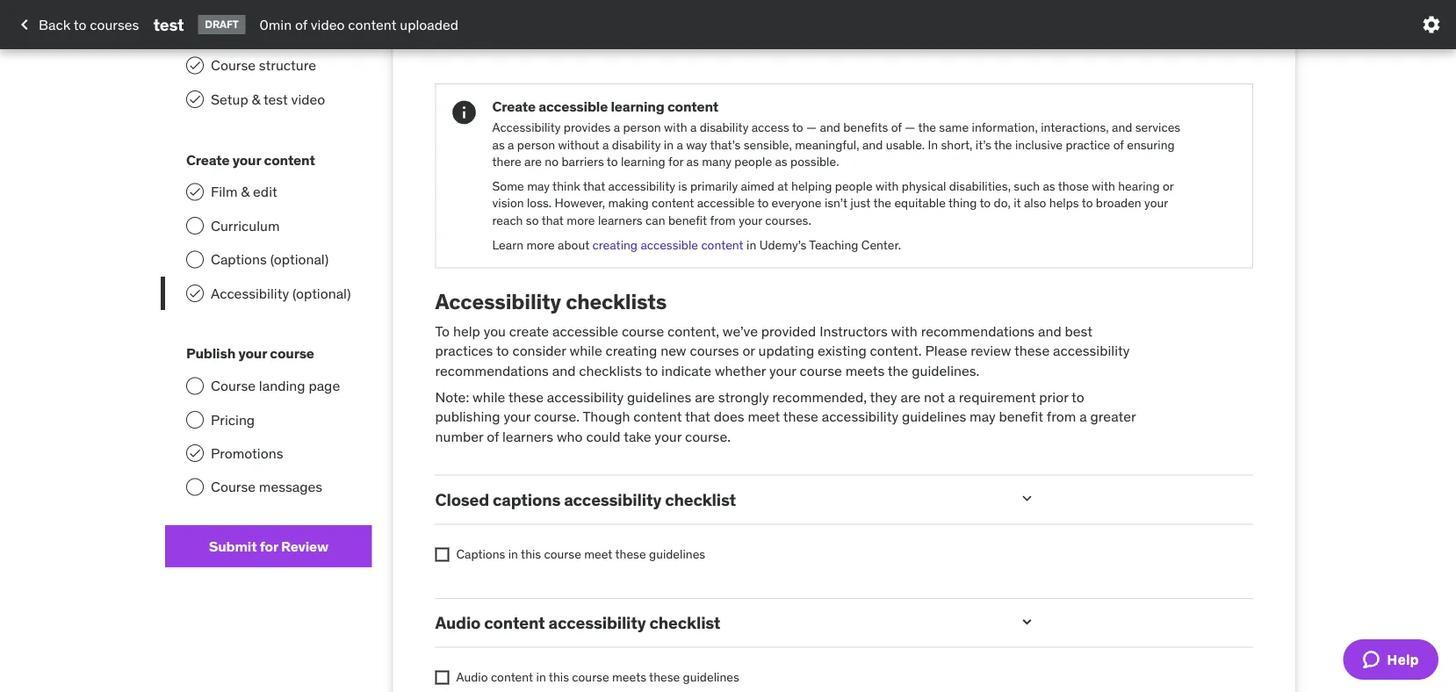 Task type: locate. For each thing, give the bounding box(es) containing it.
0 vertical spatial test
[[153, 14, 184, 35]]

1 horizontal spatial test
[[264, 90, 288, 108]]

about
[[558, 237, 590, 252]]

& left edit
[[241, 183, 250, 201]]

incomplete image inside curriculum link
[[186, 217, 204, 235]]

incomplete image left course messages
[[186, 479, 204, 496]]

2 horizontal spatial that
[[685, 408, 711, 426]]

3 incomplete image from the top
[[186, 377, 204, 395]]

create up there on the left of the page
[[493, 98, 536, 116]]

0 horizontal spatial are
[[525, 154, 542, 169]]

0 horizontal spatial for
[[260, 537, 278, 555]]

accessibility down they
[[822, 408, 899, 426]]

more down the so
[[527, 237, 555, 252]]

0 vertical spatial &
[[252, 90, 260, 108]]

audio content accessibility checklist
[[435, 612, 721, 634]]

create inside create accessible learning content accessibility provides a person with a disability access to — and benefits of — the same information, interactions, and services as a person without a disability in a way that's sensible, meaningful, and usable. in short, it's the inclusive practice of ensuring there are no barriers to learning for as many people as possible. some may think that accessibility is primarily aimed at helping people with physical disabilities, such as those with hearing or vision loss. however, making content accessible to everyone isn't just the equitable thing to do, it also helps to broaden your reach so that more learners can benefit from your courses. learn more about creating accessible content in udemy's teaching center.
[[493, 98, 536, 116]]

0 vertical spatial meet
[[748, 408, 780, 426]]

checklist for closed captions accessibility checklist
[[665, 489, 736, 510]]

completed element left 'setup'
[[186, 91, 204, 108]]

may inside create accessible learning content accessibility provides a person with a disability access to — and benefits of — the same information, interactions, and services as a person without a disability in a way that's sensible, meaningful, and usable. in short, it's the inclusive practice of ensuring there are no barriers to learning for as many people as possible. some may think that accessibility is primarily aimed at helping people with physical disabilities, such as those with hearing or vision loss. however, making content accessible to everyone isn't just the equitable thing to do, it also helps to broaden your reach so that more learners can benefit from your courses. learn more about creating accessible content in udemy's teaching center.
[[527, 178, 550, 194]]

(optional) down captions (optional)
[[293, 284, 351, 302]]

edit
[[253, 183, 277, 201]]

as
[[493, 136, 505, 152], [687, 154, 699, 169], [775, 154, 788, 169], [1043, 178, 1056, 194]]

are left not at the bottom right of the page
[[901, 388, 921, 406]]

and up ensuring
[[1113, 119, 1133, 135]]

small image for closed captions accessibility checklist
[[1019, 490, 1036, 508]]

1 horizontal spatial are
[[695, 388, 715, 406]]

0 horizontal spatial person
[[517, 136, 555, 152]]

accessibility inside create accessible learning content accessibility provides a person with a disability access to — and benefits of — the same information, interactions, and services as a person without a disability in a way that's sensible, meaningful, and usable. in short, it's the inclusive practice of ensuring there are no barriers to learning for as many people as possible. some may think that accessibility is primarily aimed at helping people with physical disabilities, such as those with hearing or vision loss. however, making content accessible to everyone isn't just the equitable thing to do, it also helps to broaden your reach so that more learners can benefit from your courses. learn more about creating accessible content in udemy's teaching center.
[[609, 178, 676, 194]]

1 horizontal spatial from
[[1047, 408, 1077, 426]]

3 completed image from the top
[[188, 185, 202, 199]]

0 vertical spatial this
[[521, 546, 541, 562]]

0 horizontal spatial captions
[[211, 250, 267, 268]]

create accessible learning content accessibility provides a person with a disability access to — and benefits of — the same information, interactions, and services as a person without a disability in a way that's sensible, meaningful, and usable. in short, it's the inclusive practice of ensuring there are no barriers to learning for as many people as possible. some may think that accessibility is primarily aimed at helping people with physical disabilities, such as those with hearing or vision loss. however, making content accessible to everyone isn't just the equitable thing to do, it also helps to broaden your reach so that more learners can benefit from your courses. learn more about creating accessible content in udemy's teaching center.
[[493, 98, 1181, 252]]

person
[[623, 119, 661, 135], [517, 136, 555, 152]]

1 vertical spatial disability
[[612, 136, 661, 152]]

1 horizontal spatial that
[[583, 178, 606, 194]]

course up pricing
[[211, 377, 256, 395]]

course. up who
[[534, 408, 580, 426]]

completed image left promotions
[[188, 447, 202, 461]]

your down aimed
[[739, 212, 763, 228]]

— up usable.
[[905, 119, 916, 135]]

1 horizontal spatial learners
[[503, 428, 554, 446]]

1 incomplete image from the top
[[186, 23, 204, 41]]

0 vertical spatial while
[[570, 342, 603, 360]]

0 horizontal spatial &
[[241, 183, 250, 201]]

setup & test video link
[[165, 83, 372, 116]]

4 incomplete image from the top
[[186, 411, 204, 429]]

content,
[[668, 322, 720, 340]]

accessibility checklists to help you create accessible course content, we've provided instructors with recommendations and best practices to consider while creating new courses or updating existing content. please review these accessibility recommendations and checklists to indicate whether your course meets the guidelines. note: while these accessibility guidelines are strongly recommended, they are not a requirement prior to publishing your course. though content that does meet these accessibility guidelines may benefit from a greater number of learners who could take your course.
[[435, 289, 1136, 446]]

0 horizontal spatial create
[[186, 151, 230, 169]]

equitable
[[895, 195, 946, 211]]

accessibility up though
[[547, 388, 624, 406]]

(optional) for captions (optional)
[[270, 250, 329, 268]]

checklists
[[566, 289, 667, 315], [579, 362, 642, 380]]

1 horizontal spatial disability
[[700, 119, 749, 135]]

completed image inside course structure link
[[188, 59, 202, 73]]

as down way
[[687, 154, 699, 169]]

incomplete image for intended
[[186, 23, 204, 41]]

meet down closed captions accessibility checklist
[[585, 546, 613, 562]]

1 xsmall image from the top
[[435, 548, 449, 562]]

completed element inside setup & test video "link"
[[186, 91, 204, 108]]

course up landing
[[270, 345, 314, 363]]

of right 0min
[[295, 15, 308, 33]]

0min
[[260, 15, 292, 33]]

2 completed image from the top
[[188, 92, 202, 106]]

a left way
[[677, 136, 683, 152]]

new
[[661, 342, 687, 360]]

draft
[[205, 17, 239, 31]]

1 completed image from the top
[[188, 59, 202, 73]]

2 horizontal spatial learners
[[598, 212, 643, 228]]

0 vertical spatial learners
[[270, 23, 321, 41]]

0 horizontal spatial that
[[542, 212, 564, 228]]

1 vertical spatial video
[[291, 90, 325, 108]]

completed element
[[186, 57, 204, 74], [186, 91, 204, 108], [186, 183, 204, 201], [186, 285, 204, 302], [186, 445, 204, 462]]

0 horizontal spatial may
[[527, 178, 550, 194]]

from
[[710, 212, 736, 228], [1047, 408, 1077, 426]]

(optional) inside "link"
[[293, 284, 351, 302]]

sensible,
[[744, 136, 792, 152]]

1 vertical spatial meet
[[585, 546, 613, 562]]

from inside accessibility checklists to help you create accessible course content, we've provided instructors with recommendations and best practices to consider while creating new courses or updating existing content. please review these accessibility recommendations and checklists to indicate whether your course meets the guidelines. note: while these accessibility guidelines are strongly recommended, they are not a requirement prior to publishing your course. though content that does meet these accessibility guidelines may benefit from a greater number of learners who could take your course.
[[1047, 408, 1077, 426]]

1 vertical spatial or
[[743, 342, 755, 360]]

2 xsmall image from the top
[[435, 671, 449, 685]]

3 course from the top
[[211, 478, 256, 496]]

people up just
[[836, 178, 873, 194]]

incomplete image inside 'intended learners' link
[[186, 23, 204, 41]]

completed element left course structure
[[186, 57, 204, 74]]

content
[[348, 15, 397, 33], [668, 98, 719, 116], [264, 151, 315, 169], [652, 195, 695, 211], [702, 237, 744, 252], [634, 408, 682, 426], [484, 612, 545, 634], [491, 670, 534, 686]]

1 vertical spatial test
[[264, 90, 288, 108]]

incomplete image down the publish
[[186, 377, 204, 395]]

may down requirement in the right bottom of the page
[[970, 408, 996, 426]]

pricing
[[211, 411, 255, 429]]

meets down audio content accessibility checklist
[[612, 670, 647, 686]]

1 vertical spatial course.
[[685, 428, 731, 446]]

those
[[1059, 178, 1090, 194]]

are inside create accessible learning content accessibility provides a person with a disability access to — and benefits of — the same information, interactions, and services as a person without a disability in a way that's sensible, meaningful, and usable. in short, it's the inclusive practice of ensuring there are no barriers to learning for as many people as possible. some may think that accessibility is primarily aimed at helping people with physical disabilities, such as those with hearing or vision loss. however, making content accessible to everyone isn't just the equitable thing to do, it also helps to broaden your reach so that more learners can benefit from your courses. learn more about creating accessible content in udemy's teaching center.
[[525, 154, 542, 169]]

completed image left 'setup'
[[188, 92, 202, 106]]

create your content
[[186, 151, 315, 169]]

could
[[586, 428, 621, 446]]

0 vertical spatial incomplete image
[[186, 217, 204, 235]]

2 small image from the top
[[1019, 613, 1036, 631]]

benefit down requirement in the right bottom of the page
[[1000, 408, 1044, 426]]

1 horizontal spatial captions
[[457, 546, 506, 562]]

learners left who
[[503, 428, 554, 446]]

1 vertical spatial xsmall image
[[435, 671, 449, 685]]

back to courses link
[[14, 10, 139, 40]]

uploaded
[[400, 15, 459, 33]]

note:
[[435, 388, 469, 406]]

0 horizontal spatial recommendations
[[435, 362, 549, 380]]

0 horizontal spatial courses
[[90, 15, 139, 33]]

checklists up though
[[579, 362, 642, 380]]

0 vertical spatial courses
[[90, 15, 139, 33]]

creating left new
[[606, 342, 658, 360]]

completed image
[[188, 59, 202, 73], [188, 92, 202, 106], [188, 185, 202, 199], [188, 447, 202, 461]]

2 incomplete image from the top
[[186, 479, 204, 496]]

0 vertical spatial (optional)
[[270, 250, 329, 268]]

create for create accessible learning content accessibility provides a person with a disability access to — and benefits of — the same information, interactions, and services as a person without a disability in a way that's sensible, meaningful, and usable. in short, it's the inclusive practice of ensuring there are no barriers to learning for as many people as possible. some may think that accessibility is primarily aimed at helping people with physical disabilities, such as those with hearing or vision loss. however, making content accessible to everyone isn't just the equitable thing to do, it also helps to broaden your reach so that more learners can benefit from your courses. learn more about creating accessible content in udemy's teaching center.
[[493, 98, 536, 116]]

4 completed element from the top
[[186, 285, 204, 302]]

may up loss.
[[527, 178, 550, 194]]

0 vertical spatial checklist
[[665, 489, 736, 510]]

guidelines.
[[912, 362, 980, 380]]

think
[[553, 178, 581, 194]]

(optional)
[[270, 250, 329, 268], [293, 284, 351, 302]]

1 vertical spatial audio
[[457, 670, 488, 686]]

test down course structure link
[[264, 90, 288, 108]]

course for course structure
[[211, 56, 256, 74]]

1 vertical spatial captions
[[457, 546, 506, 562]]

disability right without
[[612, 136, 661, 152]]

and
[[820, 119, 841, 135], [1113, 119, 1133, 135], [863, 136, 883, 152], [1039, 322, 1062, 340], [553, 362, 576, 380]]

incomplete image inside captions (optional) link
[[186, 251, 204, 268]]

information,
[[972, 119, 1038, 135]]

0 horizontal spatial meet
[[585, 546, 613, 562]]

(optional) up accessibility (optional)
[[270, 250, 329, 268]]

1 horizontal spatial benefit
[[1000, 408, 1044, 426]]

accessibility up making
[[609, 178, 676, 194]]

checklist
[[665, 489, 736, 510], [650, 612, 721, 634]]

incomplete image
[[186, 23, 204, 41], [186, 251, 204, 268], [186, 377, 204, 395], [186, 411, 204, 429]]

are left no
[[525, 154, 542, 169]]

5 completed element from the top
[[186, 445, 204, 462]]

or inside create accessible learning content accessibility provides a person with a disability access to — and benefits of — the same information, interactions, and services as a person without a disability in a way that's sensible, meaningful, and usable. in short, it's the inclusive practice of ensuring there are no barriers to learning for as many people as possible. some may think that accessibility is primarily aimed at helping people with physical disabilities, such as those with hearing or vision loss. however, making content accessible to everyone isn't just the equitable thing to do, it also helps to broaden your reach so that more learners can benefit from your courses. learn more about creating accessible content in udemy's teaching center.
[[1163, 178, 1174, 194]]

0 vertical spatial checklists
[[566, 289, 667, 315]]

1 horizontal spatial meet
[[748, 408, 780, 426]]

courses down content,
[[690, 342, 739, 360]]

accessibility inside accessibility checklists to help you create accessible course content, we've provided instructors with recommendations and best practices to consider while creating new courses or updating existing content. please review these accessibility recommendations and checklists to indicate whether your course meets the guidelines. note: while these accessibility guidelines are strongly recommended, they are not a requirement prior to publishing your course. though content that does meet these accessibility guidelines may benefit from a greater number of learners who could take your course.
[[435, 289, 562, 315]]

incomplete image left the "curriculum"
[[186, 217, 204, 235]]

course. down does
[[685, 428, 731, 446]]

& right 'setup'
[[252, 90, 260, 108]]

0 vertical spatial may
[[527, 178, 550, 194]]

creating accessible content link
[[593, 237, 744, 252]]

film & edit
[[211, 183, 277, 201]]

or up the whether
[[743, 342, 755, 360]]

xsmall image for captions in this course meet these guidelines
[[435, 548, 449, 562]]

0 vertical spatial from
[[710, 212, 736, 228]]

review
[[971, 342, 1012, 360]]

accessibility for checklists
[[435, 289, 562, 315]]

0 horizontal spatial learners
[[270, 23, 321, 41]]

to down aimed
[[758, 195, 769, 211]]

& for test
[[252, 90, 260, 108]]

completed element inside film & edit link
[[186, 183, 204, 201]]

film & edit link
[[165, 175, 372, 209]]

1 vertical spatial create
[[186, 151, 230, 169]]

test inside "link"
[[264, 90, 288, 108]]

0 vertical spatial create
[[493, 98, 536, 116]]

2 incomplete image from the top
[[186, 251, 204, 268]]

isn't
[[825, 195, 848, 211]]

1 vertical spatial for
[[260, 537, 278, 555]]

0 horizontal spatial more
[[527, 237, 555, 252]]

this
[[521, 546, 541, 562], [549, 670, 569, 686]]

1 small image from the top
[[1019, 490, 1036, 508]]

captions inside captions (optional) link
[[211, 250, 267, 268]]

video down structure
[[291, 90, 325, 108]]

1 horizontal spatial for
[[669, 154, 684, 169]]

accessibility down captions (optional) link on the left
[[211, 284, 289, 302]]

interactions,
[[1041, 119, 1110, 135]]

1 horizontal spatial this
[[549, 670, 569, 686]]

1 horizontal spatial &
[[252, 90, 260, 108]]

for up is
[[669, 154, 684, 169]]

completed element for course
[[186, 57, 204, 74]]

greater
[[1091, 408, 1136, 426]]

benefit up creating accessible content 'link'
[[669, 212, 707, 228]]

that
[[583, 178, 606, 194], [542, 212, 564, 228], [685, 408, 711, 426]]

so
[[526, 212, 539, 228]]

course messages
[[211, 478, 323, 496]]

1 vertical spatial (optional)
[[293, 284, 351, 302]]

completed element for accessibility
[[186, 285, 204, 302]]

learners up structure
[[270, 23, 321, 41]]

reach
[[493, 212, 523, 228]]

completed element inside course structure link
[[186, 57, 204, 74]]

0 vertical spatial small image
[[1019, 490, 1036, 508]]

from down prior
[[1047, 408, 1077, 426]]

0 horizontal spatial meets
[[612, 670, 647, 686]]

captions (optional)
[[211, 250, 329, 268]]

closed captions accessibility checklist button
[[435, 489, 1005, 510]]

3 completed element from the top
[[186, 183, 204, 201]]

0 vertical spatial audio
[[435, 612, 481, 634]]

however,
[[555, 195, 606, 211]]

1 completed element from the top
[[186, 57, 204, 74]]

or right "hearing"
[[1163, 178, 1174, 194]]

course structure link
[[165, 49, 372, 83]]

helps
[[1050, 195, 1080, 211]]

incomplete image for course
[[186, 377, 204, 395]]

1 vertical spatial courses
[[690, 342, 739, 360]]

creating
[[593, 237, 638, 252], [606, 342, 658, 360]]

0 vertical spatial captions
[[211, 250, 267, 268]]

completed image for setup
[[188, 92, 202, 106]]

1 vertical spatial people
[[836, 178, 873, 194]]

accessibility down best
[[1054, 342, 1130, 360]]

0 horizontal spatial this
[[521, 546, 541, 562]]

incomplete image
[[186, 217, 204, 235], [186, 479, 204, 496]]

2 horizontal spatial are
[[901, 388, 921, 406]]

1 horizontal spatial person
[[623, 119, 661, 135]]

teaching
[[810, 237, 859, 252]]

0 vertical spatial benefit
[[669, 212, 707, 228]]

recommendations down practices at the left of page
[[435, 362, 549, 380]]

0min of video content uploaded
[[260, 15, 459, 33]]

completed image inside setup & test video "link"
[[188, 92, 202, 106]]

it's
[[976, 136, 992, 152]]

test left draft
[[153, 14, 184, 35]]

0 horizontal spatial from
[[710, 212, 736, 228]]

0 vertical spatial meets
[[846, 362, 885, 380]]

1 vertical spatial benefit
[[1000, 408, 1044, 426]]

your up course landing page link at left
[[239, 345, 267, 363]]

from down primarily
[[710, 212, 736, 228]]

0 horizontal spatial while
[[473, 388, 506, 406]]

1 vertical spatial course
[[211, 377, 256, 395]]

captions (optional) link
[[165, 243, 372, 277]]

of inside accessibility checklists to help you create accessible course content, we've provided instructors with recommendations and best practices to consider while creating new courses or updating existing content. please review these accessibility recommendations and checklists to indicate whether your course meets the guidelines. note: while these accessibility guidelines are strongly recommended, they are not a requirement prior to publishing your course. though content that does meet these accessibility guidelines may benefit from a greater number of learners who could take your course.
[[487, 428, 499, 446]]

0 horizontal spatial or
[[743, 342, 755, 360]]

courses inside accessibility checklists to help you create accessible course content, we've provided instructors with recommendations and best practices to consider while creating new courses or updating existing content. please review these accessibility recommendations and checklists to indicate whether your course meets the guidelines. note: while these accessibility guidelines are strongly recommended, they are not a requirement prior to publishing your course. though content that does meet these accessibility guidelines may benefit from a greater number of learners who could take your course.
[[690, 342, 739, 360]]

with inside accessibility checklists to help you create accessible course content, we've provided instructors with recommendations and best practices to consider while creating new courses or updating existing content. please review these accessibility recommendations and checklists to indicate whether your course meets the guidelines. note: while these accessibility guidelines are strongly recommended, they are not a requirement prior to publishing your course. though content that does meet these accessibility guidelines may benefit from a greater number of learners who could take your course.
[[892, 322, 918, 340]]

there
[[493, 154, 522, 169]]

people
[[735, 154, 772, 169], [836, 178, 873, 194]]

intended
[[211, 23, 267, 41]]

the down content.
[[888, 362, 909, 380]]

person right provides
[[623, 119, 661, 135]]

small image for audio content accessibility checklist
[[1019, 613, 1036, 631]]

incomplete image for captions
[[186, 251, 204, 268]]

accessibility up there on the left of the page
[[493, 119, 561, 135]]

0 vertical spatial that
[[583, 178, 606, 194]]

incomplete image for curriculum
[[186, 217, 204, 235]]

1 vertical spatial &
[[241, 183, 250, 201]]

prior
[[1040, 388, 1069, 406]]

barriers
[[562, 154, 604, 169]]

accessibility
[[493, 119, 561, 135], [211, 284, 289, 302], [435, 289, 562, 315]]

this down captions
[[521, 546, 541, 562]]

incomplete image for course messages
[[186, 479, 204, 496]]

audio
[[435, 612, 481, 634], [457, 670, 488, 686]]

structure
[[259, 56, 316, 74]]

1 incomplete image from the top
[[186, 217, 204, 235]]

1 vertical spatial meets
[[612, 670, 647, 686]]

do,
[[994, 195, 1011, 211]]

curriculum link
[[165, 209, 372, 243]]

& inside film & edit link
[[241, 183, 250, 201]]

accessibility inside "link"
[[211, 284, 289, 302]]

courses right back
[[90, 15, 139, 33]]

1 horizontal spatial more
[[567, 212, 595, 228]]

0 vertical spatial creating
[[593, 237, 638, 252]]

1 horizontal spatial or
[[1163, 178, 1174, 194]]

learners
[[270, 23, 321, 41], [598, 212, 643, 228], [503, 428, 554, 446]]

incomplete image inside course landing page link
[[186, 377, 204, 395]]

2 course from the top
[[211, 377, 256, 395]]

making
[[609, 195, 649, 211]]

video inside "link"
[[291, 90, 325, 108]]

completed element inside accessibility (optional) "link"
[[186, 285, 204, 302]]

small image
[[1019, 490, 1036, 508], [1019, 613, 1036, 631]]

4 completed image from the top
[[188, 447, 202, 461]]

can
[[646, 212, 666, 228]]

captions for captions (optional)
[[211, 250, 267, 268]]

at
[[778, 178, 789, 194]]

a left greater
[[1080, 408, 1088, 426]]

possible.
[[791, 154, 840, 169]]

submit
[[209, 537, 257, 555]]

& inside setup & test video "link"
[[252, 90, 260, 108]]

while up the publishing
[[473, 388, 506, 406]]

incomplete image inside course messages link
[[186, 479, 204, 496]]

(optional) for accessibility (optional)
[[293, 284, 351, 302]]

everyone
[[772, 195, 822, 211]]

medium image
[[14, 14, 35, 35]]

0 vertical spatial disability
[[700, 119, 749, 135]]

course
[[211, 56, 256, 74], [211, 377, 256, 395], [211, 478, 256, 496]]

creating right about
[[593, 237, 638, 252]]

0 horizontal spatial people
[[735, 154, 772, 169]]

create
[[510, 322, 549, 340]]

0 vertical spatial more
[[567, 212, 595, 228]]

1 vertical spatial may
[[970, 408, 996, 426]]

completed element left promotions
[[186, 445, 204, 462]]

2 — from the left
[[905, 119, 916, 135]]

1 course from the top
[[211, 56, 256, 74]]

it
[[1014, 195, 1022, 211]]

1 vertical spatial while
[[473, 388, 506, 406]]

2 completed element from the top
[[186, 91, 204, 108]]

incomplete image left pricing
[[186, 411, 204, 429]]

practice
[[1066, 136, 1111, 152]]

1 horizontal spatial while
[[570, 342, 603, 360]]

incomplete image inside pricing link
[[186, 411, 204, 429]]

course for course messages
[[211, 478, 256, 496]]

0 horizontal spatial —
[[807, 119, 817, 135]]

physical
[[902, 178, 947, 194]]

completed element for film
[[186, 183, 204, 201]]

xsmall image
[[435, 548, 449, 562], [435, 671, 449, 685]]

people down sensible,
[[735, 154, 772, 169]]

1 horizontal spatial create
[[493, 98, 536, 116]]

for
[[669, 154, 684, 169], [260, 537, 278, 555]]

or
[[1163, 178, 1174, 194], [743, 342, 755, 360]]

1 vertical spatial this
[[549, 670, 569, 686]]

completed image inside film & edit link
[[188, 185, 202, 199]]

a down provides
[[603, 136, 609, 152]]

as up also
[[1043, 178, 1056, 194]]

meet down the strongly
[[748, 408, 780, 426]]

that inside accessibility checklists to help you create accessible course content, we've provided instructors with recommendations and best practices to consider while creating new courses or updating existing content. please review these accessibility recommendations and checklists to indicate whether your course meets the guidelines. note: while these accessibility guidelines are strongly recommended, they are not a requirement prior to publishing your course. though content that does meet these accessibility guidelines may benefit from a greater number of learners who could take your course.
[[685, 408, 711, 426]]

as up there on the left of the page
[[493, 136, 505, 152]]

0 horizontal spatial course.
[[534, 408, 580, 426]]

captions down closed at the left bottom of the page
[[457, 546, 506, 562]]

0 vertical spatial video
[[311, 15, 345, 33]]

2 vertical spatial course
[[211, 478, 256, 496]]

does
[[714, 408, 745, 426]]

accessibility up you
[[435, 289, 562, 315]]

0 vertical spatial recommendations
[[922, 322, 1035, 340]]

1 vertical spatial learning
[[621, 154, 666, 169]]

completed element left film
[[186, 183, 204, 201]]

2 vertical spatial learners
[[503, 428, 554, 446]]

provides
[[564, 119, 611, 135]]

course landing page
[[211, 377, 340, 395]]

page
[[309, 377, 340, 395]]

more down however,
[[567, 212, 595, 228]]

without
[[558, 136, 600, 152]]

are
[[525, 154, 542, 169], [695, 388, 715, 406], [901, 388, 921, 406]]

captions
[[211, 250, 267, 268], [457, 546, 506, 562]]



Task type: describe. For each thing, give the bounding box(es) containing it.
film
[[211, 183, 238, 201]]

benefits
[[844, 119, 889, 135]]

number
[[435, 428, 484, 446]]

accessibility for (optional)
[[211, 284, 289, 302]]

of up usable.
[[892, 119, 902, 135]]

course for course landing page
[[211, 377, 256, 395]]

0 vertical spatial course.
[[534, 408, 580, 426]]

in down captions
[[509, 546, 518, 562]]

captions
[[493, 489, 561, 510]]

completed element inside promotions link
[[186, 445, 204, 462]]

submit for review
[[209, 537, 329, 555]]

intended learners link
[[165, 15, 372, 49]]

1 horizontal spatial people
[[836, 178, 873, 194]]

to right prior
[[1072, 388, 1085, 406]]

1 vertical spatial recommendations
[[435, 362, 549, 380]]

of right practice
[[1114, 136, 1125, 152]]

these down recommended,
[[784, 408, 819, 426]]

may inside accessibility checklists to help you create accessible course content, we've provided instructors with recommendations and best practices to consider while creating new courses or updating existing content. please review these accessibility recommendations and checklists to indicate whether your course meets the guidelines. note: while these accessibility guidelines are strongly recommended, they are not a requirement prior to publishing your course. though content that does meet these accessibility guidelines may benefit from a greater number of learners who could take your course.
[[970, 408, 996, 426]]

0 horizontal spatial disability
[[612, 136, 661, 152]]

center.
[[862, 237, 902, 252]]

your down updating
[[770, 362, 797, 380]]

0 vertical spatial person
[[623, 119, 661, 135]]

xsmall image for audio content in this course meets these guidelines
[[435, 671, 449, 685]]

a up there on the left of the page
[[508, 136, 514, 152]]

audio content accessibility checklist button
[[435, 612, 1005, 634]]

course up recommended,
[[800, 362, 843, 380]]

in
[[928, 136, 939, 152]]

inclusive
[[1016, 136, 1063, 152]]

1 horizontal spatial recommendations
[[922, 322, 1035, 340]]

are for accessible
[[525, 154, 542, 169]]

in down audio content accessibility checklist
[[536, 670, 546, 686]]

access
[[752, 119, 790, 135]]

these right "review"
[[1015, 342, 1050, 360]]

submit for review button
[[165, 525, 372, 568]]

usable.
[[886, 136, 925, 152]]

learn
[[493, 237, 524, 252]]

udemy's
[[760, 237, 807, 252]]

back
[[39, 15, 71, 33]]

curriculum
[[211, 217, 280, 235]]

captions in this course meet these guidelines
[[457, 546, 706, 562]]

these down audio content accessibility checklist dropdown button
[[649, 670, 680, 686]]

these down closed captions accessibility checklist
[[616, 546, 646, 562]]

no
[[545, 154, 559, 169]]

1 horizontal spatial course.
[[685, 428, 731, 446]]

to inside back to courses link
[[74, 15, 86, 33]]

guidelines down closed captions accessibility checklist dropdown button
[[649, 546, 706, 562]]

publish your course
[[186, 345, 314, 363]]

course down closed captions accessibility checklist
[[544, 546, 582, 562]]

your up film & edit
[[233, 151, 261, 169]]

review
[[281, 537, 329, 555]]

0 vertical spatial learning
[[611, 98, 665, 116]]

not
[[925, 388, 945, 406]]

a right not at the bottom right of the page
[[949, 388, 956, 406]]

guidelines down indicate
[[627, 388, 692, 406]]

guidelines down audio content accessibility checklist dropdown button
[[683, 670, 740, 686]]

for inside button
[[260, 537, 278, 555]]

0 vertical spatial people
[[735, 154, 772, 169]]

vision
[[493, 195, 524, 211]]

best
[[1065, 322, 1093, 340]]

accessibility up audio content in this course meets these guidelines
[[549, 612, 646, 634]]

aimed
[[741, 178, 775, 194]]

creating inside accessibility checklists to help you create accessible course content, we've provided instructors with recommendations and best practices to consider while creating new courses or updating existing content. please review these accessibility recommendations and checklists to indicate whether your course meets the guidelines. note: while these accessibility guidelines are strongly recommended, they are not a requirement prior to publishing your course. though content that does meet these accessibility guidelines may benefit from a greater number of learners who could take your course.
[[606, 342, 658, 360]]

as down sensible,
[[775, 154, 788, 169]]

1 — from the left
[[807, 119, 817, 135]]

1 vertical spatial checklists
[[579, 362, 642, 380]]

your down "hearing"
[[1145, 195, 1169, 211]]

completed element for setup
[[186, 91, 204, 108]]

to
[[435, 322, 450, 340]]

checklist for audio content accessibility checklist
[[650, 612, 721, 634]]

existing
[[818, 342, 867, 360]]

whether
[[715, 362, 766, 380]]

messages
[[259, 478, 323, 496]]

create for create your content
[[186, 151, 230, 169]]

in left way
[[664, 136, 674, 152]]

hearing
[[1119, 178, 1160, 194]]

benefit inside create accessible learning content accessibility provides a person with a disability access to — and benefits of — the same information, interactions, and services as a person without a disability in a way that's sensible, meaningful, and usable. in short, it's the inclusive practice of ensuring there are no barriers to learning for as many people as possible. some may think that accessibility is primarily aimed at helping people with physical disabilities, such as those with hearing or vision loss. however, making content accessible to everyone isn't just the equitable thing to do, it also helps to broaden your reach so that more learners can benefit from your courses. learn more about creating accessible content in udemy's teaching center.
[[669, 212, 707, 228]]

from inside create accessible learning content accessibility provides a person with a disability access to — and benefits of — the same information, interactions, and services as a person without a disability in a way that's sensible, meaningful, and usable. in short, it's the inclusive practice of ensuring there are no barriers to learning for as many people as possible. some may think that accessibility is primarily aimed at helping people with physical disabilities, such as those with hearing or vision loss. however, making content accessible to everyone isn't just the equitable thing to do, it also helps to broaden your reach so that more learners can benefit from your courses. learn more about creating accessible content in udemy's teaching center.
[[710, 212, 736, 228]]

your right take
[[655, 428, 682, 446]]

for inside create accessible learning content accessibility provides a person with a disability access to — and benefits of — the same information, interactions, and services as a person without a disability in a way that's sensible, meaningful, and usable. in short, it's the inclusive practice of ensuring there are no barriers to learning for as many people as possible. some may think that accessibility is primarily aimed at helping people with physical disabilities, such as those with hearing or vision loss. however, making content accessible to everyone isn't just the equitable thing to do, it also helps to broaden your reach so that more learners can benefit from your courses. learn more about creating accessible content in udemy's teaching center.
[[669, 154, 684, 169]]

to left do,
[[980, 195, 991, 211]]

the up in
[[919, 119, 937, 135]]

are for checklists
[[695, 388, 715, 406]]

is
[[679, 178, 688, 194]]

& for edit
[[241, 183, 250, 201]]

to down those
[[1082, 195, 1094, 211]]

1 vertical spatial person
[[517, 136, 555, 152]]

broaden
[[1097, 195, 1142, 211]]

ensuring
[[1128, 136, 1176, 152]]

a up way
[[691, 119, 697, 135]]

audio for audio content in this course meets these guidelines
[[457, 670, 488, 686]]

a right provides
[[614, 119, 620, 135]]

guidelines down not at the bottom right of the page
[[902, 408, 967, 426]]

course messages link
[[165, 471, 372, 504]]

updating
[[759, 342, 815, 360]]

help
[[453, 322, 480, 340]]

the inside accessibility checklists to help you create accessible course content, we've provided instructors with recommendations and best practices to consider while creating new courses or updating existing content. please review these accessibility recommendations and checklists to indicate whether your course meets the guidelines. note: while these accessibility guidelines are strongly recommended, they are not a requirement prior to publishing your course. though content that does meet these accessibility guidelines may benefit from a greater number of learners who could take your course.
[[888, 362, 909, 380]]

content.
[[870, 342, 922, 360]]

to down you
[[496, 342, 509, 360]]

your right the publishing
[[504, 408, 531, 426]]

they
[[870, 388, 898, 406]]

accessibility (optional) link
[[165, 277, 372, 310]]

though
[[583, 408, 630, 426]]

meet inside accessibility checklists to help you create accessible course content, we've provided instructors with recommendations and best practices to consider while creating new courses or updating existing content. please review these accessibility recommendations and checklists to indicate whether your course meets the guidelines. note: while these accessibility guidelines are strongly recommended, they are not a requirement prior to publishing your course. though content that does meet these accessibility guidelines may benefit from a greater number of learners who could take your course.
[[748, 408, 780, 426]]

accessible up provides
[[539, 98, 608, 116]]

course structure
[[211, 56, 316, 74]]

to right barriers
[[607, 154, 618, 169]]

completed image for course
[[188, 59, 202, 73]]

short,
[[942, 136, 973, 152]]

many
[[702, 154, 732, 169]]

with left physical
[[876, 178, 899, 194]]

course settings image
[[1422, 14, 1443, 35]]

promotions
[[211, 444, 283, 462]]

completed image for film
[[188, 185, 202, 199]]

course down audio content accessibility checklist
[[572, 670, 609, 686]]

audio content in this course meets these guidelines
[[457, 670, 740, 686]]

captions for captions in this course meet these guidelines
[[457, 546, 506, 562]]

creating inside create accessible learning content accessibility provides a person with a disability access to — and benefits of — the same information, interactions, and services as a person without a disability in a way that's sensible, meaningful, and usable. in short, it's the inclusive practice of ensuring there are no barriers to learning for as many people as possible. some may think that accessibility is primarily aimed at helping people with physical disabilities, such as those with hearing or vision loss. however, making content accessible to everyone isn't just the equitable thing to do, it also helps to broaden your reach so that more learners can benefit from your courses. learn more about creating accessible content in udemy's teaching center.
[[593, 237, 638, 252]]

instructors
[[820, 322, 888, 340]]

learners inside accessibility checklists to help you create accessible course content, we've provided instructors with recommendations and best practices to consider while creating new courses or updating existing content. please review these accessibility recommendations and checklists to indicate whether your course meets the guidelines. note: while these accessibility guidelines are strongly recommended, they are not a requirement prior to publishing your course. though content that does meet these accessibility guidelines may benefit from a greater number of learners who could take your course.
[[503, 428, 554, 446]]

benefit inside accessibility checklists to help you create accessible course content, we've provided instructors with recommendations and best practices to consider while creating new courses or updating existing content. please review these accessibility recommendations and checklists to indicate whether your course meets the guidelines. note: while these accessibility guidelines are strongly recommended, they are not a requirement prior to publishing your course. though content that does meet these accessibility guidelines may benefit from a greater number of learners who could take your course.
[[1000, 408, 1044, 426]]

1 vertical spatial that
[[542, 212, 564, 228]]

with up broaden
[[1093, 178, 1116, 194]]

accessibility inside create accessible learning content accessibility provides a person with a disability access to — and benefits of — the same information, interactions, and services as a person without a disability in a way that's sensible, meaningful, and usable. in short, it's the inclusive practice of ensuring there are no barriers to learning for as many people as possible. some may think that accessibility is primarily aimed at helping people with physical disabilities, such as those with hearing or vision loss. however, making content accessible to everyone isn't just the equitable thing to do, it also helps to broaden your reach so that more learners can benefit from your courses. learn more about creating accessible content in udemy's teaching center.
[[493, 119, 561, 135]]

some
[[493, 178, 524, 194]]

that's
[[710, 136, 741, 152]]

and up meaningful,
[[820, 119, 841, 135]]

helping
[[792, 178, 833, 194]]

landing
[[259, 377, 305, 395]]

completed image
[[188, 286, 202, 300]]

recommended,
[[773, 388, 867, 406]]

audio for audio content accessibility checklist
[[435, 612, 481, 634]]

accessibility (optional)
[[211, 284, 351, 302]]

learners inside 'intended learners' link
[[270, 23, 321, 41]]

completed image inside promotions link
[[188, 447, 202, 461]]

primarily
[[691, 178, 738, 194]]

1 vertical spatial more
[[527, 237, 555, 252]]

intended learners
[[211, 23, 321, 41]]

in left the udemy's
[[747, 237, 757, 252]]

setup & test video
[[211, 90, 325, 108]]

accessibility up captions in this course meet these guidelines
[[564, 489, 662, 510]]

with up way
[[664, 119, 688, 135]]

and down benefits
[[863, 136, 883, 152]]

accessible down primarily
[[697, 195, 755, 211]]

who
[[557, 428, 583, 446]]

or inside accessibility checklists to help you create accessible course content, we've provided instructors with recommendations and best practices to consider while creating new courses or updating existing content. please review these accessibility recommendations and checklists to indicate whether your course meets the guidelines. note: while these accessibility guidelines are strongly recommended, they are not a requirement prior to publishing your course. though content that does meet these accessibility guidelines may benefit from a greater number of learners who could take your course.
[[743, 342, 755, 360]]

learners inside create accessible learning content accessibility provides a person with a disability access to — and benefits of — the same information, interactions, and services as a person without a disability in a way that's sensible, meaningful, and usable. in short, it's the inclusive practice of ensuring there are no barriers to learning for as many people as possible. some may think that accessibility is primarily aimed at helping people with physical disabilities, such as those with hearing or vision loss. however, making content accessible to everyone isn't just the equitable thing to do, it also helps to broaden your reach so that more learners can benefit from your courses. learn more about creating accessible content in udemy's teaching center.
[[598, 212, 643, 228]]

disabilities,
[[950, 178, 1011, 194]]

to right access
[[793, 119, 804, 135]]

meets inside accessibility checklists to help you create accessible course content, we've provided instructors with recommendations and best practices to consider while creating new courses or updating existing content. please review these accessibility recommendations and checklists to indicate whether your course meets the guidelines. note: while these accessibility guidelines are strongly recommended, they are not a requirement prior to publishing your course. though content that does meet these accessibility guidelines may benefit from a greater number of learners who could take your course.
[[846, 362, 885, 380]]

the right just
[[874, 195, 892, 211]]

strongly
[[719, 388, 769, 406]]

services
[[1136, 119, 1181, 135]]

and left best
[[1039, 322, 1062, 340]]

the down the information,
[[995, 136, 1013, 152]]

accessible down "can"
[[641, 237, 699, 252]]

consider
[[513, 342, 566, 360]]

accessible inside accessibility checklists to help you create accessible course content, we've provided instructors with recommendations and best practices to consider while creating new courses or updating existing content. please review these accessibility recommendations and checklists to indicate whether your course meets the guidelines. note: while these accessibility guidelines are strongly recommended, they are not a requirement prior to publishing your course. though content that does meet these accessibility guidelines may benefit from a greater number of learners who could take your course.
[[553, 322, 619, 340]]

these down consider
[[509, 388, 544, 406]]

indicate
[[662, 362, 712, 380]]

just
[[851, 195, 871, 211]]

to left indicate
[[646, 362, 658, 380]]

content inside accessibility checklists to help you create accessible course content, we've provided instructors with recommendations and best practices to consider while creating new courses or updating existing content. please review these accessibility recommendations and checklists to indicate whether your course meets the guidelines. note: while these accessibility guidelines are strongly recommended, they are not a requirement prior to publishing your course. though content that does meet these accessibility guidelines may benefit from a greater number of learners who could take your course.
[[634, 408, 682, 426]]

requirement
[[959, 388, 1036, 406]]

course landing page link
[[165, 369, 372, 403]]

and down consider
[[553, 362, 576, 380]]

course up new
[[622, 322, 664, 340]]



Task type: vqa. For each thing, say whether or not it's contained in the screenshot.
accessibility
yes



